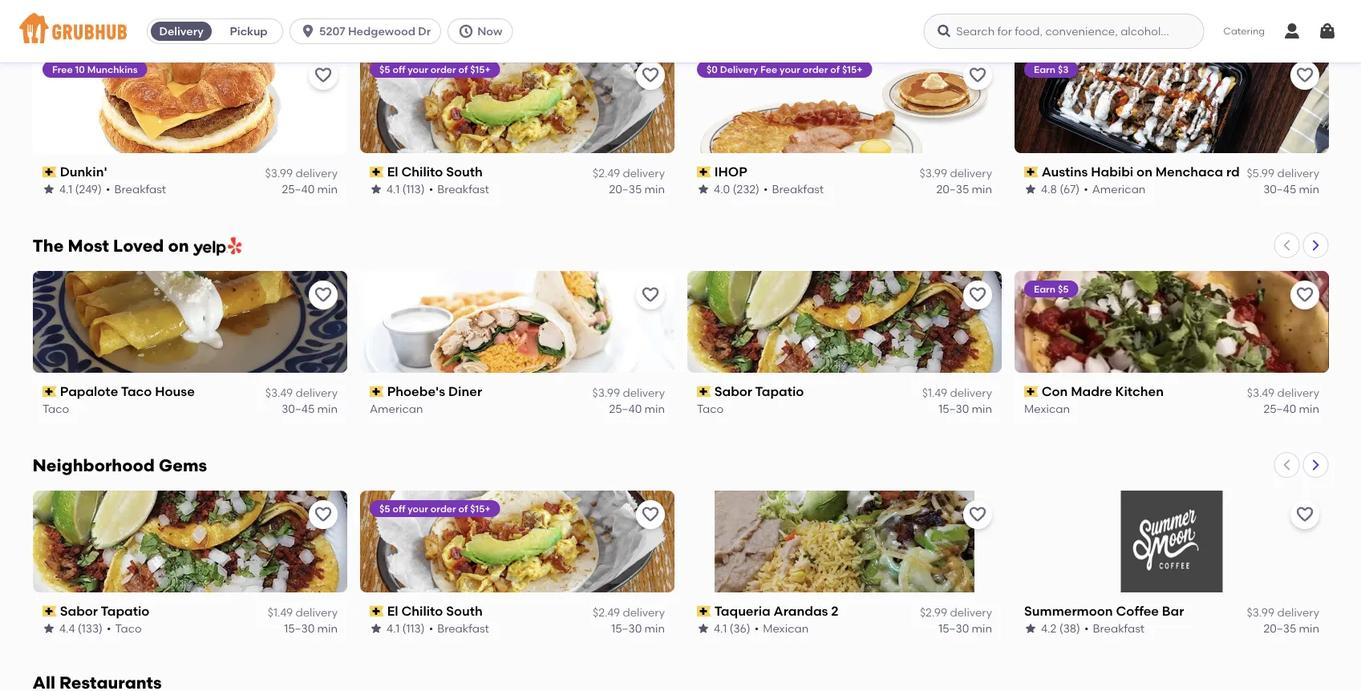 Task type: locate. For each thing, give the bounding box(es) containing it.
0 horizontal spatial $1.49 delivery
[[268, 606, 337, 619]]

0 horizontal spatial sabor
[[60, 604, 98, 620]]

1 horizontal spatial 25–40
[[609, 402, 642, 416]]

0 vertical spatial 30–45 min
[[1264, 182, 1320, 196]]

delivery left pickup
[[159, 24, 204, 38]]

25–40 for phoebe's diner
[[609, 402, 642, 416]]

south
[[446, 164, 483, 180], [446, 604, 483, 620]]

1 el chilito south from the top
[[387, 164, 483, 180]]

con madre kitchen logo image
[[1015, 271, 1329, 373]]

svg image
[[1283, 22, 1303, 41], [1319, 22, 1338, 41], [300, 23, 316, 39], [458, 23, 474, 39]]

0 vertical spatial caret right icon image
[[1310, 19, 1323, 32]]

4.1 (36)
[[714, 622, 751, 636]]

1 horizontal spatial sabor tapatio logo image
[[687, 271, 1002, 373]]

3 caret right icon image from the top
[[1310, 459, 1323, 472]]

1 vertical spatial el chilito south
[[387, 604, 483, 620]]

1 vertical spatial off
[[392, 503, 405, 515]]

min
[[317, 182, 337, 196], [645, 182, 665, 196], [972, 182, 992, 196], [1299, 182, 1320, 196], [317, 402, 337, 416], [645, 402, 665, 416], [972, 402, 992, 416], [1299, 402, 1320, 416], [317, 622, 337, 636], [645, 622, 665, 636], [972, 622, 992, 636], [1299, 622, 1320, 636]]

star icon image for subscription pass icon associated with austins habibi on menchaca rd
[[1024, 183, 1037, 196]]

2 caret left icon image from the top
[[1281, 239, 1294, 252]]

$3.49 delivery for con madre kitchen
[[1247, 386, 1320, 400]]

15–30 min for • mexican
[[939, 622, 992, 636]]

0 vertical spatial american
[[1093, 182, 1146, 196]]

2 earn from the top
[[1034, 283, 1056, 295]]

0 horizontal spatial 30–45 min
[[281, 402, 337, 416]]

0 horizontal spatial 20–35
[[609, 182, 642, 196]]

0 vertical spatial sabor tapatio
[[714, 384, 804, 400]]

1 vertical spatial tapatio
[[100, 604, 149, 620]]

4.1 (113)
[[386, 182, 425, 196], [386, 622, 425, 636]]

american down phoebe's
[[370, 402, 423, 416]]

1 vertical spatial earn
[[1034, 283, 1056, 295]]

1 horizontal spatial delivery
[[720, 64, 758, 75]]

2 vertical spatial $5
[[379, 503, 390, 515]]

$0 delivery fee your order of $15+
[[707, 64, 863, 75]]

tapatio for bottommost sabor tapatio logo
[[100, 604, 149, 620]]

south for neighborhood gems
[[446, 604, 483, 620]]

$3.99 delivery
[[265, 166, 337, 180], [920, 166, 992, 180], [592, 386, 665, 400], [1247, 606, 1320, 619]]

delivery right $0
[[720, 64, 758, 75]]

0 vertical spatial sabor
[[714, 384, 752, 400]]

now button
[[448, 18, 520, 44]]

$2.49
[[593, 166, 620, 180], [593, 606, 620, 619]]

subscription pass image for taqueria arandas 2
[[697, 606, 711, 617]]

1 horizontal spatial 30–45 min
[[1264, 182, 1320, 196]]

min for phoebe's diner logo
[[645, 402, 665, 416]]

(113) for deals
[[402, 182, 425, 196]]

1 vertical spatial el
[[387, 604, 398, 620]]

star icon image for dunkin''s subscription pass icon
[[42, 183, 55, 196]]

• american
[[1084, 182, 1146, 196]]

0 vertical spatial $1.49
[[922, 386, 948, 400]]

1 horizontal spatial sabor
[[714, 384, 752, 400]]

1 vertical spatial sabor tapatio
[[60, 604, 149, 620]]

2 chilito from the top
[[401, 604, 443, 620]]

earn for delicious deals
[[1034, 64, 1056, 75]]

austins
[[1042, 164, 1088, 180]]

subscription pass image
[[42, 167, 56, 178], [697, 167, 711, 178], [1024, 167, 1039, 178], [42, 606, 56, 617], [370, 606, 384, 617], [697, 606, 711, 617]]

star icon image for el chilito south's subscription pass icon
[[370, 623, 382, 635]]

0 horizontal spatial 25–40 min
[[282, 182, 337, 196]]

$3.49
[[265, 386, 293, 400], [1247, 386, 1275, 400]]

1 horizontal spatial $1.49
[[922, 386, 948, 400]]

on
[[1137, 164, 1153, 180], [168, 236, 189, 257]]

$15+ for gems
[[470, 503, 490, 515]]

delivery for bottommost sabor tapatio logo
[[295, 606, 337, 619]]

sabor tapatio
[[714, 384, 804, 400], [60, 604, 149, 620]]

1 horizontal spatial sabor tapatio
[[714, 384, 804, 400]]

star icon image for subscription pass icon corresponding to sabor tapatio
[[42, 623, 55, 635]]

4.0
[[714, 182, 730, 196]]

2 $2.49 delivery from the top
[[593, 606, 665, 619]]

1 horizontal spatial tapatio
[[755, 384, 804, 400]]

20–35 min for ihop
[[937, 182, 992, 196]]

0 vertical spatial delivery
[[159, 24, 204, 38]]

$5 for gems
[[379, 503, 390, 515]]

0 horizontal spatial mexican
[[763, 622, 809, 636]]

2 $3.49 from the left
[[1247, 386, 1275, 400]]

1 vertical spatial caret right icon image
[[1310, 239, 1323, 252]]

american down habibi
[[1093, 182, 1146, 196]]

1 caret right icon image from the top
[[1310, 19, 1323, 32]]

el chilito south logo image for delicious deals
[[360, 52, 675, 153]]

2 (113) from the top
[[402, 622, 425, 636]]

1 horizontal spatial mexican
[[1024, 402, 1070, 416]]

svg image inside 5207 hedgewood dr button
[[300, 23, 316, 39]]

1 el chilito south logo image from the top
[[360, 52, 675, 153]]

off
[[392, 64, 405, 75], [392, 503, 405, 515]]

$3.49 delivery
[[265, 386, 337, 400], [1247, 386, 1320, 400]]

0 horizontal spatial 20–35 min
[[609, 182, 665, 196]]

$15+
[[470, 64, 490, 75], [842, 64, 863, 75], [470, 503, 490, 515]]

0 vertical spatial off
[[392, 64, 405, 75]]

$5 off your order of $15+ for neighborhood gems
[[379, 503, 490, 515]]

0 vertical spatial caret left icon image
[[1281, 19, 1294, 32]]

0 vertical spatial 30–45
[[1264, 182, 1297, 196]]

subscription pass image for sabor tapatio
[[697, 386, 711, 398]]

1 vertical spatial south
[[446, 604, 483, 620]]

austins habibi on menchaca rd logo image
[[1015, 52, 1329, 153]]

0 vertical spatial earn
[[1034, 64, 1056, 75]]

1 horizontal spatial american
[[1093, 182, 1146, 196]]

15–30 for • taco
[[284, 622, 314, 636]]

1 vertical spatial (113)
[[402, 622, 425, 636]]

1 vertical spatial american
[[370, 402, 423, 416]]

1 el from the top
[[387, 164, 398, 180]]

1 horizontal spatial $3.49 delivery
[[1247, 386, 1320, 400]]

0 vertical spatial 4.1 (113)
[[386, 182, 425, 196]]

1 horizontal spatial $1.49 delivery
[[922, 386, 992, 400]]

2 4.1 (113) from the top
[[386, 622, 425, 636]]

el chilito south logo image
[[360, 52, 675, 153], [360, 491, 675, 593]]

order
[[430, 64, 456, 75], [803, 64, 828, 75], [430, 503, 456, 515]]

2 el chilito south logo image from the top
[[360, 491, 675, 593]]

0 vertical spatial tapatio
[[755, 384, 804, 400]]

subscription pass image for austins habibi on menchaca rd
[[1024, 167, 1039, 178]]

el chilito south
[[387, 164, 483, 180], [387, 604, 483, 620]]

1 $3.49 delivery from the left
[[265, 386, 337, 400]]

2 off from the top
[[392, 503, 405, 515]]

delivery for the right sabor tapatio logo
[[950, 386, 992, 400]]

star icon image
[[42, 183, 55, 196], [370, 183, 382, 196], [697, 183, 710, 196], [1024, 183, 1037, 196], [42, 623, 55, 635], [370, 623, 382, 635], [697, 623, 710, 635], [1024, 623, 1037, 635]]

caret right icon image for delicious deals
[[1310, 19, 1323, 32]]

2 vertical spatial caret right icon image
[[1310, 459, 1323, 472]]

1 vertical spatial 30–45
[[281, 402, 314, 416]]

free
[[52, 64, 72, 75]]

your for gems
[[408, 503, 428, 515]]

chilito for neighborhood gems
[[401, 604, 443, 620]]

1 earn from the top
[[1034, 64, 1056, 75]]

2 south from the top
[[446, 604, 483, 620]]

munchkins
[[87, 64, 137, 75]]

25–40 for dunkin'
[[282, 182, 314, 196]]

1 vertical spatial $1.49
[[268, 606, 293, 619]]

2 $5 off your order of $15+ from the top
[[379, 503, 490, 515]]

1 $2.49 from the top
[[593, 166, 620, 180]]

0 vertical spatial $2.49
[[593, 166, 620, 180]]

sabor
[[714, 384, 752, 400], [60, 604, 98, 620]]

save this restaurant button
[[309, 61, 337, 90], [636, 61, 665, 90], [963, 61, 992, 90], [1291, 61, 1320, 90], [309, 281, 337, 310], [636, 281, 665, 310], [963, 281, 992, 310], [1291, 281, 1320, 310], [309, 501, 337, 530], [636, 501, 665, 530], [963, 501, 992, 530], [1291, 501, 1320, 530]]

el
[[387, 164, 398, 180], [387, 604, 398, 620]]

1 vertical spatial 4.1 (113)
[[386, 622, 425, 636]]

caret right icon image
[[1310, 19, 1323, 32], [1310, 239, 1323, 252], [1310, 459, 1323, 472]]

of for neighborhood gems
[[458, 503, 468, 515]]

taqueria arandas 2
[[714, 604, 839, 620]]

•
[[106, 182, 110, 196], [429, 182, 433, 196], [764, 182, 768, 196], [1084, 182, 1089, 196], [106, 622, 111, 636], [429, 622, 433, 636], [755, 622, 759, 636], [1085, 622, 1089, 636]]

madre
[[1071, 384, 1112, 400]]

2 horizontal spatial 25–40
[[1264, 402, 1297, 416]]

bar
[[1162, 604, 1185, 620]]

coffee
[[1116, 604, 1159, 620]]

save this restaurant image
[[313, 66, 333, 85], [968, 66, 988, 85], [641, 286, 660, 305], [968, 286, 988, 305], [1296, 286, 1315, 305], [641, 506, 660, 525]]

0 horizontal spatial $1.49
[[268, 606, 293, 619]]

papalote taco house logo image
[[33, 271, 347, 373]]

2 caret right icon image from the top
[[1310, 239, 1323, 252]]

4.1 for dunkin''s subscription pass icon
[[59, 182, 72, 196]]

summermoon coffee bar
[[1024, 604, 1185, 620]]

2 $2.49 from the top
[[593, 606, 620, 619]]

sabor tapatio logo image
[[687, 271, 1002, 373], [33, 491, 347, 593]]

breakfast
[[114, 182, 166, 196], [437, 182, 489, 196], [772, 182, 824, 196], [437, 622, 489, 636], [1093, 622, 1145, 636]]

1 vertical spatial on
[[168, 236, 189, 257]]

1 horizontal spatial 25–40 min
[[609, 402, 665, 416]]

star icon image for subscription pass icon for ihop
[[697, 183, 710, 196]]

caret left icon image
[[1281, 19, 1294, 32], [1281, 239, 1294, 252], [1281, 459, 1294, 472]]

15–30 min
[[939, 402, 992, 416], [284, 622, 337, 636], [611, 622, 665, 636], [939, 622, 992, 636]]

min for austins habibi on menchaca rd logo
[[1299, 182, 1320, 196]]

4.4
[[59, 622, 75, 636]]

$3
[[1058, 64, 1069, 75]]

fee
[[760, 64, 777, 75]]

caret right icon image for the most loved on
[[1310, 239, 1323, 252]]

mexican
[[1024, 402, 1070, 416], [763, 622, 809, 636]]

1 off from the top
[[392, 64, 405, 75]]

on right habibi
[[1137, 164, 1153, 180]]

phoebe's
[[387, 384, 445, 400]]

$1.49 delivery for the right sabor tapatio logo
[[922, 386, 992, 400]]

1 $2.49 delivery from the top
[[593, 166, 665, 180]]

your
[[408, 64, 428, 75], [780, 64, 800, 75], [408, 503, 428, 515]]

0 vertical spatial $5
[[379, 64, 390, 75]]

$1.49 delivery
[[922, 386, 992, 400], [268, 606, 337, 619]]

dunkin'
[[60, 164, 107, 180]]

0 vertical spatial $5 off your order of $15+
[[379, 64, 490, 75]]

on right loved
[[168, 236, 189, 257]]

2 $3.49 delivery from the left
[[1247, 386, 1320, 400]]

$5 off your order of $15+
[[379, 64, 490, 75], [379, 503, 490, 515]]

1 vertical spatial $1.49 delivery
[[268, 606, 337, 619]]

4.8
[[1041, 182, 1057, 196]]

$2.49 delivery
[[593, 166, 665, 180], [593, 606, 665, 619]]

0 horizontal spatial delivery
[[159, 24, 204, 38]]

• for subscription pass icon associated with austins habibi on menchaca rd
[[1084, 182, 1089, 196]]

delivery for con madre kitchen logo
[[1278, 386, 1320, 400]]

$5 for deals
[[379, 64, 390, 75]]

0 horizontal spatial 30–45
[[281, 402, 314, 416]]

4.1 for el chilito south's subscription pass icon
[[386, 622, 399, 636]]

subscription pass image
[[370, 167, 384, 178], [42, 386, 56, 398], [370, 386, 384, 398], [697, 386, 711, 398], [1024, 386, 1039, 398]]

0 horizontal spatial 25–40
[[282, 182, 314, 196]]

0 vertical spatial $2.49 delivery
[[593, 166, 665, 180]]

1 vertical spatial $5 off your order of $15+
[[379, 503, 490, 515]]

south for delicious deals
[[446, 164, 483, 180]]

1 vertical spatial sabor tapatio logo image
[[33, 491, 347, 593]]

1 horizontal spatial 20–35 min
[[937, 182, 992, 196]]

mexican down taqueria arandas 2
[[763, 622, 809, 636]]

1 vertical spatial $2.49 delivery
[[593, 606, 665, 619]]

0 horizontal spatial on
[[168, 236, 189, 257]]

1 horizontal spatial 20–35
[[937, 182, 969, 196]]

1 caret left icon image from the top
[[1281, 19, 1294, 32]]

2 el chilito south from the top
[[387, 604, 483, 620]]

0 vertical spatial el chilito south
[[387, 164, 483, 180]]

neighborhood
[[33, 456, 155, 476]]

save this restaurant image for el chilito south
[[641, 506, 660, 525]]

0 vertical spatial sabor tapatio logo image
[[687, 271, 1002, 373]]

svg image
[[937, 23, 953, 39]]

breakfast for summermoon coffee bar logo at the right
[[1093, 622, 1145, 636]]

0 vertical spatial el
[[387, 164, 398, 180]]

1 chilito from the top
[[401, 164, 443, 180]]

delivery inside delivery button
[[159, 24, 204, 38]]

mexican down con
[[1024, 402, 1070, 416]]

subscription pass image for ihop
[[697, 167, 711, 178]]

most
[[68, 236, 109, 257]]

pickup button
[[215, 18, 283, 44]]

30–45 min for austins habibi on menchaca rd
[[1264, 182, 1320, 196]]

2 horizontal spatial 20–35
[[1264, 622, 1297, 636]]

0 horizontal spatial sabor tapatio
[[60, 604, 149, 620]]

4.1
[[59, 182, 72, 196], [386, 182, 399, 196], [386, 622, 399, 636], [714, 622, 727, 636]]

1 vertical spatial sabor
[[60, 604, 98, 620]]

0 vertical spatial (113)
[[402, 182, 425, 196]]

sabor tapatio for the right sabor tapatio logo
[[714, 384, 804, 400]]

save this restaurant image
[[641, 66, 660, 85], [1296, 66, 1315, 85], [313, 286, 333, 305], [313, 506, 333, 525], [968, 506, 988, 525], [1296, 506, 1315, 525]]

delivery
[[295, 166, 337, 180], [623, 166, 665, 180], [950, 166, 992, 180], [1278, 166, 1320, 180], [295, 386, 337, 400], [623, 386, 665, 400], [950, 386, 992, 400], [1278, 386, 1320, 400], [295, 606, 337, 619], [623, 606, 665, 619], [950, 606, 992, 619], [1278, 606, 1320, 619]]

• mexican
[[755, 622, 809, 636]]

1 vertical spatial el chilito south logo image
[[360, 491, 675, 593]]

$5 off your order of $15+ for delicious deals
[[379, 64, 490, 75]]

caret right icon image for neighborhood gems
[[1310, 459, 1323, 472]]

1 4.1 (113) from the top
[[386, 182, 425, 196]]

dunkin' logo image
[[33, 52, 347, 153]]

$3.99 delivery for dunkin'
[[265, 166, 337, 180]]

delivery
[[159, 24, 204, 38], [720, 64, 758, 75]]

el chilito south for neighborhood gems
[[387, 604, 483, 620]]

30–45 min
[[1264, 182, 1320, 196], [281, 402, 337, 416]]

free 10 munchkins
[[52, 64, 137, 75]]

0 vertical spatial chilito
[[401, 164, 443, 180]]

3 caret left icon image from the top
[[1281, 459, 1294, 472]]

delivery for phoebe's diner logo
[[623, 386, 665, 400]]

chilito
[[401, 164, 443, 180], [401, 604, 443, 620]]

• for subscription pass icon related to taqueria arandas 2
[[755, 622, 759, 636]]

0 vertical spatial el chilito south logo image
[[360, 52, 675, 153]]

0 horizontal spatial $3.49 delivery
[[265, 386, 337, 400]]

save this restaurant image for $3.49 delivery
[[313, 286, 333, 305]]

1 vertical spatial chilito
[[401, 604, 443, 620]]

2 horizontal spatial 25–40 min
[[1264, 402, 1320, 416]]

2 el from the top
[[387, 604, 398, 620]]

20–35 for ihop
[[937, 182, 969, 196]]

delicious deals
[[33, 16, 162, 37]]

$1.49
[[922, 386, 948, 400], [268, 606, 293, 619]]

0 horizontal spatial $3.49
[[265, 386, 293, 400]]

taco
[[121, 384, 152, 400], [42, 402, 69, 416], [697, 402, 724, 416], [115, 622, 141, 636]]

1 $3.49 from the left
[[265, 386, 293, 400]]

1 south from the top
[[446, 164, 483, 180]]

el chilito south for delicious deals
[[387, 164, 483, 180]]

5207 hedgewood dr
[[320, 24, 431, 38]]

1 vertical spatial $2.49
[[593, 606, 620, 619]]

2 horizontal spatial 20–35 min
[[1264, 622, 1320, 636]]

0 horizontal spatial sabor tapatio logo image
[[33, 491, 347, 593]]

sabor for the right sabor tapatio logo
[[714, 384, 752, 400]]

star icon image for subscription pass icon related to taqueria arandas 2
[[697, 623, 710, 635]]

subscription pass image for papalote taco house
[[42, 386, 56, 398]]

25–40
[[282, 182, 314, 196], [609, 402, 642, 416], [1264, 402, 1297, 416]]

30–45
[[1264, 182, 1297, 196], [281, 402, 314, 416]]

tapatio
[[755, 384, 804, 400], [100, 604, 149, 620]]

1 vertical spatial 30–45 min
[[281, 402, 337, 416]]

1 horizontal spatial on
[[1137, 164, 1153, 180]]

1 vertical spatial caret left icon image
[[1281, 239, 1294, 252]]

earn
[[1034, 64, 1056, 75], [1034, 283, 1056, 295]]

0 vertical spatial $1.49 delivery
[[922, 386, 992, 400]]

1 horizontal spatial 30–45
[[1264, 182, 1297, 196]]

1 (113) from the top
[[402, 182, 425, 196]]

$3.49 for house
[[265, 386, 293, 400]]

1 $5 off your order of $15+ from the top
[[379, 64, 490, 75]]

1 horizontal spatial $3.49
[[1247, 386, 1275, 400]]

$5
[[379, 64, 390, 75], [1058, 283, 1069, 295], [379, 503, 390, 515]]

• breakfast for dunkin' logo
[[106, 182, 166, 196]]

habibi
[[1091, 164, 1134, 180]]

4.0 (232)
[[714, 182, 760, 196]]

• breakfast
[[106, 182, 166, 196], [429, 182, 489, 196], [764, 182, 824, 196], [429, 622, 489, 636], [1085, 622, 1145, 636]]

0 horizontal spatial tapatio
[[100, 604, 149, 620]]

0 vertical spatial south
[[446, 164, 483, 180]]

dr
[[418, 24, 431, 38]]

2 vertical spatial caret left icon image
[[1281, 459, 1294, 472]]



Task type: describe. For each thing, give the bounding box(es) containing it.
tapatio for the right sabor tapatio logo
[[755, 384, 804, 400]]

caret left icon image for neighborhood gems
[[1281, 459, 1294, 472]]

Search for food, convenience, alcohol... search field
[[924, 14, 1205, 49]]

$2.49 for delicious deals
[[593, 166, 620, 180]]

25–40 min for dunkin'
[[282, 182, 337, 196]]

taqueria
[[714, 604, 771, 620]]

25–40 min for con madre kitchen
[[1264, 402, 1320, 416]]

svg image inside now "button"
[[458, 23, 474, 39]]

now
[[478, 24, 503, 38]]

25–40 for con madre kitchen
[[1264, 402, 1297, 416]]

2
[[831, 604, 839, 620]]

min for taqueria arandas 2 logo
[[972, 622, 992, 636]]

4.8 (67)
[[1041, 182, 1080, 196]]

• for el chilito south's subscription pass icon
[[429, 622, 433, 636]]

min for papalote taco house logo
[[317, 402, 337, 416]]

$3.99 delivery for ihop
[[920, 166, 992, 180]]

1 vertical spatial mexican
[[763, 622, 809, 636]]

delivery for "ihop logo"
[[950, 166, 992, 180]]

• breakfast for "ihop logo"
[[764, 182, 824, 196]]

subscription pass image for phoebe's diner
[[370, 386, 384, 398]]

diner
[[448, 384, 482, 400]]

con
[[1042, 384, 1068, 400]]

5207 hedgewood dr button
[[290, 18, 448, 44]]

$1.49 delivery for bottommost sabor tapatio logo
[[268, 606, 337, 619]]

5207
[[320, 24, 346, 38]]

1 vertical spatial delivery
[[720, 64, 758, 75]]

subscription pass image for con madre kitchen
[[1024, 386, 1039, 398]]

arandas
[[774, 604, 828, 620]]

catering button
[[1213, 13, 1277, 50]]

0 vertical spatial mexican
[[1024, 402, 1070, 416]]

(249)
[[75, 182, 101, 196]]

4.1 (249)
[[59, 182, 101, 196]]

delivery for el chilito south logo corresponding to delicious deals
[[623, 166, 665, 180]]

neighborhood gems
[[33, 456, 207, 476]]

breakfast for el chilito south logo corresponding to delicious deals
[[437, 182, 489, 196]]

off for delicious deals
[[392, 64, 405, 75]]

• breakfast for summermoon coffee bar logo at the right
[[1085, 622, 1145, 636]]

main navigation navigation
[[0, 0, 1362, 63]]

save this restaurant image for dunkin'
[[313, 66, 333, 85]]

min for dunkin' logo
[[317, 182, 337, 196]]

30–45 min for papalote taco house
[[281, 402, 337, 416]]

$0
[[707, 64, 718, 75]]

30–45 for austins habibi on menchaca rd
[[1264, 182, 1297, 196]]

$5.99 delivery
[[1247, 166, 1320, 180]]

the
[[33, 236, 64, 257]]

$3.49 delivery for papalote taco house
[[265, 386, 337, 400]]

(38)
[[1060, 622, 1081, 636]]

20–35 min for el chilito south
[[609, 182, 665, 196]]

$2.99 delivery
[[920, 606, 992, 619]]

$3.99 delivery for phoebe's diner
[[592, 386, 665, 400]]

delivery for austins habibi on menchaca rd logo
[[1278, 166, 1320, 180]]

ihop
[[714, 164, 747, 180]]

$3.99 for ihop
[[920, 166, 948, 180]]

$5.99
[[1247, 166, 1275, 180]]

4.2 (38)
[[1041, 622, 1081, 636]]

min for el chilito south logo corresponding to delicious deals
[[645, 182, 665, 196]]

ihop logo image
[[687, 52, 1002, 153]]

4.1 (113) for gems
[[386, 622, 425, 636]]

$15+ for deals
[[470, 64, 490, 75]]

$2.49 delivery for deals
[[593, 166, 665, 180]]

0 horizontal spatial american
[[370, 402, 423, 416]]

15–30 for • breakfast
[[611, 622, 642, 636]]

rd
[[1227, 164, 1240, 180]]

chilito for delicious deals
[[401, 164, 443, 180]]

20–35 for el chilito south
[[609, 182, 642, 196]]

earn for the most loved on
[[1034, 283, 1056, 295]]

1 vertical spatial $5
[[1058, 283, 1069, 295]]

taqueria arandas 2 logo image
[[687, 491, 1002, 593]]

min for "ihop logo"
[[972, 182, 992, 196]]

4.1 for el chilito south subscription pass image
[[386, 182, 399, 196]]

min for summermoon coffee bar logo at the right
[[1299, 622, 1320, 636]]

loved
[[113, 236, 164, 257]]

30–45 for papalote taco house
[[281, 402, 314, 416]]

papalote taco house
[[60, 384, 194, 400]]

min for el chilito south logo corresponding to neighborhood gems
[[645, 622, 665, 636]]

el for delicious deals
[[387, 164, 398, 180]]

$3.99 for phoebe's diner
[[592, 386, 620, 400]]

order for gems
[[430, 503, 456, 515]]

house
[[155, 384, 194, 400]]

(36)
[[730, 622, 751, 636]]

save this restaurant image for con madre kitchen
[[1296, 286, 1315, 305]]

gems
[[159, 456, 207, 476]]

$2.49 delivery for gems
[[593, 606, 665, 619]]

caret left icon image for the most loved on
[[1281, 239, 1294, 252]]

phoebe's diner
[[387, 384, 482, 400]]

subscription pass image for el chilito south
[[370, 167, 384, 178]]

save this restaurant image for ihop
[[968, 66, 988, 85]]

menchaca
[[1156, 164, 1224, 180]]

• for dunkin''s subscription pass icon
[[106, 182, 110, 196]]

delivery button
[[148, 18, 215, 44]]

4.1 (113) for deals
[[386, 182, 425, 196]]

save this restaurant image for $1.49 delivery
[[313, 506, 333, 525]]

catering
[[1224, 25, 1266, 37]]

(232)
[[733, 182, 760, 196]]

pickup
[[230, 24, 268, 38]]

austins habibi on menchaca rd
[[1042, 164, 1240, 180]]

(113) for gems
[[402, 622, 425, 636]]

$1.49 for bottommost sabor tapatio logo
[[268, 606, 293, 619]]

phoebe's diner logo image
[[360, 271, 675, 373]]

kitchen
[[1116, 384, 1164, 400]]

25–40 min for phoebe's diner
[[609, 402, 665, 416]]

$2.49 for neighborhood gems
[[593, 606, 620, 619]]

order for deals
[[430, 64, 456, 75]]

delivery for summermoon coffee bar logo at the right
[[1278, 606, 1320, 619]]

el chilito south logo image for neighborhood gems
[[360, 491, 675, 593]]

save this restaurant image for $3.99 delivery
[[1296, 506, 1315, 525]]

earn $3
[[1034, 64, 1069, 75]]

delivery for dunkin' logo
[[295, 166, 337, 180]]

summermoon
[[1024, 604, 1113, 620]]

(67)
[[1060, 182, 1080, 196]]

deals
[[114, 16, 162, 37]]

save this restaurant image for $2.99 delivery
[[968, 506, 988, 525]]

10
[[75, 64, 85, 75]]

• taco
[[106, 622, 141, 636]]

papalote
[[60, 384, 118, 400]]

4.2
[[1041, 622, 1057, 636]]

$1.49 for the right sabor tapatio logo
[[922, 386, 948, 400]]

• for subscription pass icon for ihop
[[764, 182, 768, 196]]

min for con madre kitchen logo
[[1299, 402, 1320, 416]]

min for bottommost sabor tapatio logo
[[317, 622, 337, 636]]

summermoon coffee bar logo image
[[1121, 491, 1223, 593]]

4.4 (133)
[[59, 622, 102, 636]]

0 vertical spatial on
[[1137, 164, 1153, 180]]

$3.99 for dunkin'
[[265, 166, 293, 180]]

$2.99
[[920, 606, 948, 619]]

delicious
[[33, 16, 110, 37]]

subscription pass image for dunkin'
[[42, 167, 56, 178]]

earn $5
[[1034, 283, 1069, 295]]

subscription pass image for el chilito south
[[370, 606, 384, 617]]

the most loved on
[[33, 236, 193, 257]]

con madre kitchen
[[1042, 384, 1164, 400]]

el for neighborhood gems
[[387, 604, 398, 620]]

hedgewood
[[348, 24, 416, 38]]

$3.49 for kitchen
[[1247, 386, 1275, 400]]

your for deals
[[408, 64, 428, 75]]

sabor tapatio for bottommost sabor tapatio logo
[[60, 604, 149, 620]]

(133)
[[77, 622, 102, 636]]



Task type: vqa. For each thing, say whether or not it's contained in the screenshot.
Bundt
no



